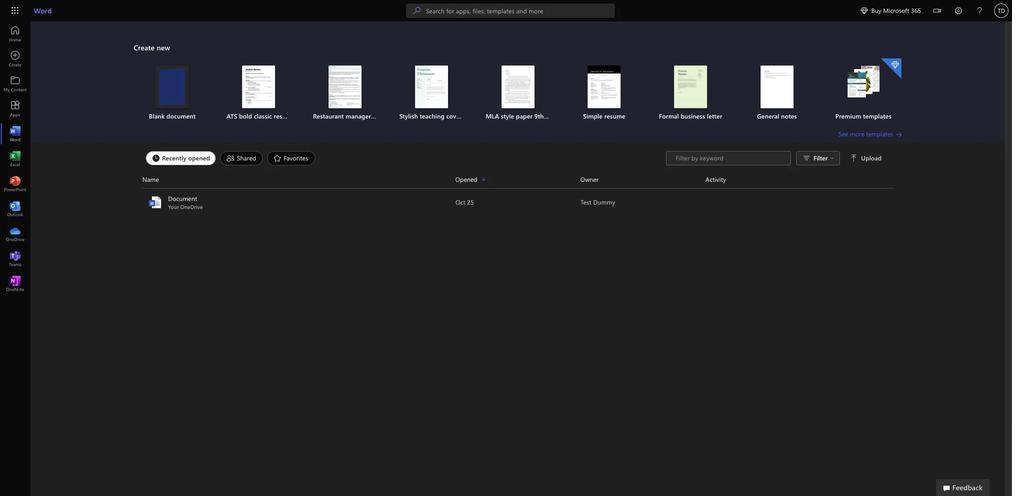 Task type: vqa. For each thing, say whether or not it's contained in the screenshot.
O icon at top
no



Task type: locate. For each thing, give the bounding box(es) containing it.
 upload
[[851, 154, 882, 162]]

none search field inside word banner
[[406, 4, 615, 18]]

ats bold classic resume
[[227, 112, 295, 120]]

see more templates button
[[839, 130, 902, 139]]

see
[[839, 130, 849, 138]]

1 vertical spatial templates
[[866, 130, 894, 138]]

word image down apps icon
[[11, 129, 20, 138]]

0 vertical spatial word image
[[11, 129, 20, 138]]

formal business letter element
[[653, 66, 729, 121]]

my content image
[[11, 79, 20, 88]]

onenote image
[[11, 279, 20, 288]]

word image left the your
[[148, 195, 162, 210]]

business
[[681, 112, 705, 120]]

restaurant manager resume image
[[329, 66, 362, 108]]

simple resume
[[583, 112, 626, 120]]


[[861, 7, 868, 14]]

apps image
[[11, 104, 20, 113]]

resume right simple
[[605, 112, 626, 120]]

see more templates
[[839, 130, 894, 138]]

recently opened element
[[146, 151, 216, 165]]

blank document
[[149, 112, 196, 120]]

shared
[[237, 154, 256, 162]]

onedrive image
[[11, 229, 20, 238]]

premium templates image
[[847, 66, 880, 99]]

tab list
[[143, 151, 666, 165]]

2 letter from the left
[[707, 112, 723, 120]]

letter right the cover
[[464, 112, 479, 120]]

letter right business
[[707, 112, 723, 120]]

mla
[[486, 112, 499, 120]]

1 vertical spatial word image
[[148, 195, 162, 210]]

letter
[[464, 112, 479, 120], [707, 112, 723, 120]]

stylish teaching cover letter image
[[415, 66, 448, 108]]


[[831, 157, 834, 160]]

recently opened tab
[[143, 151, 218, 165]]

resume right classic
[[274, 112, 295, 120]]

outlook image
[[11, 204, 20, 213]]

word banner
[[0, 0, 1012, 23]]

0 horizontal spatial resume
[[274, 112, 295, 120]]

stylish teaching cover letter
[[399, 112, 479, 120]]

navigation
[[0, 21, 30, 296]]

premium
[[836, 112, 862, 120]]

templates right more
[[866, 130, 894, 138]]

td button
[[991, 0, 1012, 21]]

templates inside button
[[866, 130, 894, 138]]

1 horizontal spatial letter
[[707, 112, 723, 120]]

tab list containing recently opened
[[143, 151, 666, 165]]

your
[[168, 203, 179, 211]]

microsoft
[[883, 6, 910, 15]]

resume
[[274, 112, 295, 120], [373, 112, 394, 120], [605, 112, 626, 120]]

formal
[[659, 112, 679, 120]]

Search box. Suggestions appear as you type. search field
[[426, 4, 615, 18]]


[[851, 155, 858, 162]]

0 horizontal spatial letter
[[464, 112, 479, 120]]

resume right the manager
[[373, 112, 394, 120]]

buy
[[872, 6, 882, 15]]

td
[[998, 7, 1005, 14]]

365
[[911, 6, 921, 15]]

ats bold classic resume element
[[221, 66, 297, 121]]

activity
[[706, 175, 726, 184]]

 buy microsoft 365
[[861, 6, 921, 15]]

feedback
[[953, 483, 983, 492]]

templates
[[863, 112, 892, 120], [866, 130, 894, 138]]

test dummy
[[581, 198, 615, 206]]

powerpoint image
[[11, 179, 20, 188]]

opened
[[188, 154, 210, 162]]

1 horizontal spatial resume
[[373, 112, 394, 120]]

None search field
[[406, 4, 615, 18]]

teaching
[[420, 112, 445, 120]]

row containing name
[[142, 174, 894, 189]]

home image
[[11, 29, 20, 38]]

mla style paper 9th edition image
[[502, 66, 535, 108]]

templates up the see more templates button
[[863, 112, 892, 120]]

filter
[[814, 154, 828, 162]]

general notes image
[[761, 66, 794, 108]]

bold
[[239, 112, 252, 120]]

simple resume element
[[567, 66, 642, 121]]

document
[[167, 112, 196, 120]]

0 horizontal spatial word image
[[11, 129, 20, 138]]

general notes element
[[739, 66, 815, 121]]

row
[[142, 174, 894, 189]]

2 horizontal spatial resume
[[605, 112, 626, 120]]

shared element
[[220, 151, 263, 165]]

word image
[[11, 129, 20, 138], [148, 195, 162, 210]]

favorites tab
[[265, 151, 317, 165]]

stylish
[[399, 112, 418, 120]]

test
[[581, 198, 591, 206]]

excel image
[[11, 154, 20, 163]]

create
[[134, 43, 155, 52]]

1 horizontal spatial word image
[[148, 195, 162, 210]]



Task type: describe. For each thing, give the bounding box(es) containing it.
simple
[[583, 112, 603, 120]]

0 vertical spatial templates
[[863, 112, 892, 120]]

premium templates
[[836, 112, 892, 120]]

name button
[[142, 174, 455, 185]]

owner button
[[581, 174, 706, 185]]

upload
[[861, 154, 882, 162]]

style
[[501, 112, 514, 120]]

favorites element
[[267, 151, 315, 165]]

1 letter from the left
[[464, 112, 479, 120]]

edition
[[546, 112, 566, 120]]

notes
[[781, 112, 797, 120]]

restaurant manager resume
[[313, 112, 394, 120]]

Filter by keyword text field
[[675, 154, 786, 163]]

formal business letter image
[[674, 66, 707, 108]]

blank document element
[[134, 66, 210, 121]]

onedrive
[[180, 203, 203, 211]]

general
[[757, 112, 780, 120]]

simple resume image
[[588, 66, 621, 108]]

create new
[[134, 43, 170, 52]]

opened button
[[455, 174, 581, 185]]

document
[[168, 194, 197, 203]]

favorites
[[284, 154, 308, 162]]

25
[[467, 198, 474, 206]]

dummy
[[593, 198, 615, 206]]

classic
[[254, 112, 272, 120]]

blank
[[149, 112, 165, 120]]

create image
[[11, 54, 20, 63]]

more
[[850, 130, 865, 138]]

filter 
[[814, 154, 834, 162]]

word
[[34, 6, 52, 15]]

teams image
[[11, 254, 20, 263]]

9th
[[534, 112, 544, 120]]

oct
[[455, 198, 465, 206]]

restaurant
[[313, 112, 344, 120]]

premium templates element
[[826, 58, 902, 121]]

3 resume from the left
[[605, 112, 626, 120]]


[[934, 7, 941, 14]]

activity, column 4 of 4 column header
[[706, 174, 894, 185]]

recently
[[162, 154, 187, 162]]

premium templates diamond image
[[881, 58, 902, 79]]

2 resume from the left
[[373, 112, 394, 120]]

feedback button
[[937, 479, 990, 496]]

recently opened
[[162, 154, 210, 162]]

name
[[142, 175, 159, 184]]

ats bold classic resume image
[[242, 66, 275, 108]]

 button
[[927, 0, 948, 23]]

new
[[157, 43, 170, 52]]

oct 25
[[455, 198, 474, 206]]

displaying 1 out of 3 files. status
[[666, 151, 884, 165]]

manager
[[346, 112, 371, 120]]

mla style paper 9th edition element
[[480, 66, 566, 121]]

cover
[[446, 112, 462, 120]]

general notes
[[757, 112, 797, 120]]

word image inside "name document" cell
[[148, 195, 162, 210]]

document your onedrive
[[168, 194, 203, 211]]

1 resume from the left
[[274, 112, 295, 120]]

restaurant manager resume element
[[307, 66, 394, 121]]

shared tab
[[218, 151, 265, 165]]

ats
[[227, 112, 237, 120]]

stylish teaching cover letter element
[[394, 66, 479, 121]]

opened
[[455, 175, 478, 184]]

formal business letter
[[659, 112, 723, 120]]

owner
[[581, 175, 599, 184]]

name document cell
[[142, 194, 455, 211]]

paper
[[516, 112, 533, 120]]

mla style paper 9th edition
[[486, 112, 566, 120]]



